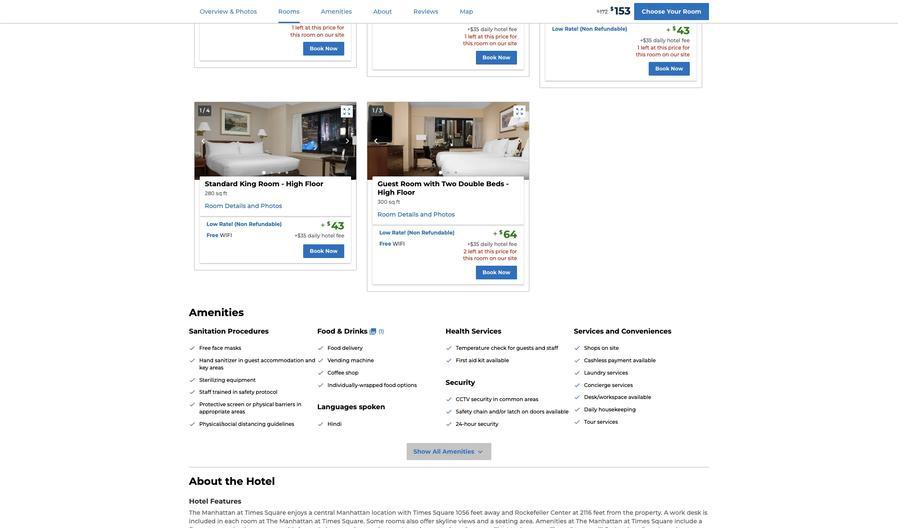 Task type: describe. For each thing, give the bounding box(es) containing it.
each
[[225, 518, 239, 526]]

and left "153"
[[593, 7, 605, 15]]

beds
[[486, 180, 504, 188]]

offer
[[420, 518, 434, 526]]

masks
[[225, 345, 241, 352]]

$ inside $ 22
[[328, 5, 331, 12]]

guests
[[464, 527, 485, 529]]

64
[[504, 228, 517, 241]]

desk/workspace
[[584, 395, 627, 401]]

services for tour services
[[597, 419, 618, 426]]

and right fax
[[308, 527, 320, 529]]

latch
[[508, 409, 521, 415]]

overview & photos button
[[190, 0, 267, 23]]

choose your room
[[642, 7, 702, 15]]

tour
[[584, 419, 596, 426]]

is
[[703, 509, 708, 517]]

and down standard king room - high floor 280 sq ft
[[247, 203, 259, 210]]

2 horizontal spatial a
[[699, 518, 703, 526]]

overview & photos
[[200, 8, 257, 15]]

for for 64
[[510, 248, 517, 255]]

tour services
[[584, 419, 618, 426]]

fax
[[298, 527, 307, 529]]

hotel inside hotel features the manhattan at times square enjoys a central manhattan location with times square 1056 feet away and rockefeller center at 2116 feet from the property. a work desk is included in each room at the manhattan at times square. some rooms also offer skyline views and a seating area. amenities at the manhattan at times square include a fitness center, business center with fax and photocopying services and concierge services. guests at the manhattan at times square will find various broadway theate
[[189, 498, 208, 506]]

will
[[593, 527, 603, 529]]

price for 22
[[323, 24, 336, 31]]

1056
[[456, 509, 469, 517]]

details for 64
[[398, 211, 419, 219]]

amenities inside hotel features the manhattan at times square enjoys a central manhattan location with times square 1056 feet away and rockefeller center at 2116 feet from the property. a work desk is included in each room at the manhattan at times square. some rooms also offer skyline views and a seating area. amenities at the manhattan at times square include a fitness center, business center with fax and photocopying services and concierge services. guests at the manhattan at times square will find various broadway theate
[[536, 518, 567, 526]]

on inside +$35 daily hotel fee 2 left at this price for this room on our site
[[490, 256, 496, 262]]

at up various
[[624, 518, 630, 526]]

3
[[379, 107, 382, 114]]

the up included at the bottom of page
[[189, 509, 200, 517]]

2 vertical spatial free
[[199, 345, 211, 352]]

for right check
[[508, 345, 515, 352]]

hand sanitizer in guest accommodation and key areas
[[199, 358, 315, 371]]

tab list containing overview & photos
[[189, 0, 484, 23]]

manhattan up the find
[[589, 518, 623, 526]]

temperature check for guests and staff
[[456, 345, 558, 352]]

- inside standard king room - high floor 280 sq ft
[[281, 180, 284, 188]]

& for food
[[337, 328, 342, 336]]

concierge
[[405, 527, 435, 529]]

conveniences
[[622, 328, 672, 336]]

laundry
[[584, 370, 606, 376]]

show
[[414, 448, 431, 456]]

common
[[500, 397, 523, 403]]

1 vertical spatial with
[[398, 509, 412, 517]]

left for 43
[[641, 44, 650, 51]]

1 services from the left
[[472, 328, 502, 336]]

photos down standard king room - high floor 280 sq ft
[[261, 203, 282, 210]]

free face masks
[[199, 345, 241, 352]]

floor inside standard king room - high floor 280 sq ft
[[305, 180, 323, 188]]

desk
[[687, 509, 701, 517]]

areas for hand sanitizer in guest accommodation and key areas
[[210, 365, 224, 371]]

1 horizontal spatial a
[[490, 518, 494, 526]]

room inside 'choose your room' button
[[683, 7, 702, 15]]

find
[[605, 527, 617, 529]]

free wifi for 43
[[207, 232, 232, 239]]

price down the 34
[[496, 33, 509, 40]]

+$35 for 64
[[467, 241, 479, 248]]

photo carousel region for 64
[[367, 102, 529, 180]]

manhattan down area.
[[507, 527, 541, 529]]

health
[[446, 328, 470, 336]]

$ down 'choose your room' button
[[673, 25, 676, 32]]

square up skyline in the bottom of the page
[[433, 509, 454, 517]]

at left 2116
[[573, 509, 579, 517]]

floor inside the guest room with two double beds - high floor 300 sq ft
[[397, 188, 415, 197]]

protocol
[[256, 389, 278, 396]]

standard
[[205, 180, 238, 188]]

individually-
[[328, 382, 360, 389]]

wifi for 43
[[220, 232, 232, 239]]

fee for 64
[[509, 241, 517, 248]]

center
[[551, 509, 571, 517]]

2
[[464, 248, 467, 255]]

about the hotel
[[189, 476, 275, 488]]

free wifi for 64
[[379, 241, 405, 247]]

- inside the guest room with two double beds - high floor 300 sq ft
[[506, 180, 509, 188]]

barriers
[[275, 402, 295, 408]]

our for 43
[[671, 51, 680, 58]]

1 vertical spatial security
[[478, 421, 499, 428]]

staff
[[547, 345, 558, 352]]

hour
[[464, 421, 477, 428]]

sterilizing equipment
[[199, 377, 256, 384]]

vending
[[328, 358, 350, 364]]

times up the offer
[[413, 509, 431, 517]]

left down map 'button'
[[468, 33, 477, 40]]

about for about the hotel
[[189, 476, 222, 488]]

at up the each
[[237, 509, 243, 517]]

enjoys
[[288, 509, 307, 517]]

choose your room button
[[634, 3, 709, 20]]

go to image #3 image for 64
[[455, 171, 457, 174]]

shops on site
[[584, 345, 619, 352]]

$ 172 $ 153
[[597, 4, 631, 17]]

square down 2116
[[570, 527, 591, 529]]

some
[[367, 518, 384, 526]]

daily for 64
[[481, 241, 493, 248]]

standard king room - high floor 280 sq ft
[[205, 180, 323, 197]]

food delivery
[[328, 345, 363, 352]]

or
[[246, 402, 251, 408]]

shops
[[584, 345, 600, 352]]

and down the guest room with two double beds - high floor 300 sq ft
[[420, 211, 432, 219]]

room inside the guest room with two double beds - high floor 300 sq ft
[[401, 180, 422, 188]]

sq inside the guest room with two double beds - high floor 300 sq ft
[[389, 199, 395, 205]]

1 horizontal spatial hotel
[[246, 476, 275, 488]]

features
[[210, 498, 242, 506]]

services inside hotel features the manhattan at times square enjoys a central manhattan location with times square 1056 feet away and rockefeller center at 2116 feet from the property. a work desk is included in each room at the manhattan at times square. some rooms also offer skyline views and a seating area. amenities at the manhattan at times square include a fitness center, business center with fax and photocopying services and concierge services. guests at the manhattan at times square will find various broadway theate
[[366, 527, 390, 529]]

$ left 172
[[597, 9, 599, 13]]

wrapped
[[360, 382, 383, 389]]

two
[[442, 180, 457, 188]]

choose
[[642, 7, 665, 15]]

reviews
[[414, 8, 439, 15]]

and down "rooms"
[[392, 527, 404, 529]]

all
[[433, 448, 441, 456]]

go to image #2 image for 64
[[447, 171, 450, 174]]

concierge services
[[584, 382, 633, 389]]

0 vertical spatial $ 43
[[673, 24, 690, 37]]

square.
[[342, 518, 365, 526]]

free for 43
[[207, 232, 219, 239]]

sanitizer
[[215, 358, 237, 364]]

available right doors
[[546, 409, 569, 415]]

areas for protective screen or physical barriers in appropriate areas
[[231, 409, 245, 415]]

delivery
[[342, 345, 363, 352]]

square up center
[[265, 509, 286, 517]]

equipment
[[227, 377, 256, 384]]

protective
[[199, 402, 226, 408]]

& for overview
[[230, 8, 234, 15]]

staff trained in safety protocol
[[199, 389, 278, 396]]

times down center
[[550, 527, 568, 529]]

double
[[459, 180, 485, 188]]

and up shops on site
[[606, 328, 620, 336]]

$ right 172
[[611, 6, 614, 12]]

aid
[[469, 358, 477, 364]]

square up broadway
[[652, 518, 673, 526]]

in for safety
[[233, 389, 238, 396]]

housekeeping
[[599, 407, 636, 413]]

cashless payment available
[[584, 358, 656, 364]]

site for 22
[[335, 31, 344, 38]]

our for 64
[[498, 256, 507, 262]]

kit
[[478, 358, 485, 364]]

and up seating
[[502, 509, 513, 517]]

times down central on the bottom of page
[[322, 518, 340, 526]]

safety
[[239, 389, 255, 396]]

+$35 daily hotel fee 1 left at this price for this room on our site for 22
[[290, 17, 344, 38]]

available right payment
[[633, 358, 656, 364]]

hotel for 64
[[494, 241, 508, 248]]

location
[[372, 509, 396, 517]]

1 horizontal spatial +$35 daily hotel fee 1 left at this price for this room on our site
[[463, 26, 517, 47]]

safety chain and/or latch on doors available
[[456, 409, 569, 415]]

at up center
[[259, 518, 265, 526]]

photos inside button
[[236, 8, 257, 15]]

image #1 image for 43
[[195, 102, 356, 180]]

+$35 for 43
[[640, 37, 652, 44]]

in for guest
[[238, 358, 243, 364]]

coffee
[[328, 370, 344, 376]]

times down the property.
[[632, 518, 650, 526]]

security
[[446, 379, 475, 387]]

key
[[199, 365, 208, 371]]

room for 22
[[301, 31, 315, 38]]

in inside hotel features the manhattan at times square enjoys a central manhattan location with times square 1056 feet away and rockefeller center at 2116 feet from the property. a work desk is included in each room at the manhattan at times square. some rooms also offer skyline views and a seating area. amenities at the manhattan at times square include a fitness center, business center with fax and photocopying services and concierge services. guests at the manhattan at times square will find various broadway theate
[[217, 518, 223, 526]]

guest room with two double beds - high floor 300 sq ft
[[378, 180, 509, 205]]

at down center
[[568, 518, 575, 526]]

machine
[[351, 358, 374, 364]]

0 vertical spatial details
[[571, 7, 592, 15]]

site for 43
[[681, 51, 690, 58]]

1 feet from the left
[[471, 509, 483, 517]]

procedures
[[228, 328, 269, 336]]

room for 64
[[474, 256, 488, 262]]

free for 64
[[379, 241, 391, 247]]

photo carousel region for 43
[[195, 102, 356, 180]]

go to image #3 image for 43
[[278, 171, 281, 174]]



Task type: locate. For each thing, give the bounding box(es) containing it.
sanitation
[[189, 328, 226, 336]]

/ left 4
[[203, 107, 205, 114]]

for
[[337, 24, 344, 31], [510, 33, 517, 40], [683, 44, 690, 51], [510, 248, 517, 255], [508, 345, 515, 352]]

for inside +$35 daily hotel fee 2 left at this price for this room on our site
[[510, 248, 517, 255]]

site inside +$35 daily hotel fee 2 left at this price for this room on our site
[[508, 256, 517, 262]]

languages
[[317, 404, 357, 412]]

1 vertical spatial $ 43
[[327, 220, 344, 232]]

$ 64
[[499, 228, 517, 241]]

and/or
[[489, 409, 506, 415]]

153
[[615, 4, 631, 17]]

go to image #2 image up two
[[447, 171, 450, 174]]

1 vertical spatial food
[[328, 345, 341, 352]]

tab list
[[189, 0, 484, 23]]

& inside button
[[230, 8, 234, 15]]

2 horizontal spatial +$35 daily hotel fee 1 left at this price for this room on our site
[[636, 37, 690, 58]]

services up shops
[[574, 328, 604, 336]]

0 horizontal spatial wifi
[[220, 232, 232, 239]]

vending machine
[[328, 358, 374, 364]]

0 horizontal spatial about
[[189, 476, 222, 488]]

1 horizontal spatial $ 43
[[673, 24, 690, 37]]

amenities button
[[311, 0, 362, 23]]

site
[[335, 31, 344, 38], [508, 40, 517, 47], [681, 51, 690, 58], [508, 256, 517, 262], [610, 345, 619, 352]]

services down payment
[[607, 370, 628, 376]]

high inside the guest room with two double beds - high floor 300 sq ft
[[378, 188, 395, 197]]

areas down screen
[[231, 409, 245, 415]]

left down the rooms button
[[295, 24, 304, 31]]

ft inside the guest room with two double beds - high floor 300 sq ft
[[396, 199, 400, 205]]

1 horizontal spatial -
[[506, 180, 509, 188]]

room details and photos for 64
[[378, 211, 455, 219]]

services
[[607, 370, 628, 376], [612, 382, 633, 389], [597, 419, 618, 426], [366, 527, 390, 529]]

areas inside the hand sanitizer in guest accommodation and key areas
[[210, 365, 224, 371]]

2 vertical spatial areas
[[231, 409, 245, 415]]

go to image #3 image up two
[[455, 171, 457, 174]]

$ 43 down your
[[673, 24, 690, 37]]

0 horizontal spatial /
[[203, 107, 205, 114]]

+$35 daily hotel fee 2 left at this price for this room on our site
[[463, 241, 517, 262]]

2 go to image #2 image from the left
[[447, 171, 450, 174]]

area.
[[520, 518, 534, 526]]

0 vertical spatial room details and photos
[[551, 7, 628, 15]]

daily inside +$35 daily hotel fee 2 left at this price for this room on our site
[[481, 241, 493, 248]]

left inside +$35 daily hotel fee 2 left at this price for this room on our site
[[468, 248, 477, 255]]

high inside standard king room - high floor 280 sq ft
[[286, 180, 303, 188]]

0 horizontal spatial feet
[[471, 509, 483, 517]]

services for laundry services
[[607, 370, 628, 376]]

1 vertical spatial the
[[623, 509, 634, 517]]

show all amenities
[[414, 448, 475, 456]]

map
[[460, 8, 473, 15]]

/ for 43
[[203, 107, 205, 114]]

24-hour security
[[456, 421, 499, 428]]

physical/social distancing guidelines
[[199, 421, 294, 428]]

+$35 daily hotel fee 1 left at this price for this room on our site down $ 22
[[290, 17, 344, 38]]

2 feet from the left
[[594, 509, 605, 517]]

go to image #1 image for 64
[[439, 171, 442, 174]]

43 down your
[[677, 24, 690, 37]]

left for 64
[[468, 248, 477, 255]]

2 go to image #3 image from the left
[[455, 171, 457, 174]]

low rate! (non refundable) button
[[207, 6, 282, 13], [552, 26, 628, 33], [207, 221, 282, 228], [379, 230, 455, 237]]

for down the 34
[[510, 33, 517, 40]]

the down 2116
[[576, 518, 587, 526]]

(1) button
[[368, 328, 384, 336]]

in inside the hand sanitizer in guest accommodation and key areas
[[238, 358, 243, 364]]

1 photo carousel region from the left
[[195, 102, 356, 180]]

2 image #1 image from the left
[[367, 102, 529, 180]]

and left staff
[[535, 345, 545, 352]]

daily housekeeping
[[584, 407, 636, 413]]

price down amenities button
[[323, 24, 336, 31]]

times
[[245, 509, 263, 517], [413, 509, 431, 517], [322, 518, 340, 526], [632, 518, 650, 526], [550, 527, 568, 529]]

first
[[456, 358, 468, 364]]

0 horizontal spatial image #1 image
[[195, 102, 356, 180]]

at inside +$35 daily hotel fee 2 left at this price for this room on our site
[[478, 248, 483, 255]]

1 image #1 image from the left
[[195, 102, 356, 180]]

1 horizontal spatial room details and photos button
[[378, 211, 455, 219]]

the up center
[[267, 518, 278, 526]]

1 vertical spatial details
[[225, 203, 246, 210]]

1 horizontal spatial floor
[[397, 188, 415, 197]]

manhattan down features
[[202, 509, 236, 517]]

go to image #2 image left go to image #4
[[270, 171, 273, 174]]

$ left the 64
[[499, 229, 503, 236]]

services up desk/workspace available at the right bottom
[[612, 382, 633, 389]]

hindi
[[328, 421, 342, 428]]

0 vertical spatial high
[[286, 180, 303, 188]]

cashless
[[584, 358, 607, 364]]

0 horizontal spatial &
[[230, 8, 234, 15]]

0 vertical spatial the
[[225, 476, 243, 488]]

coffee shop
[[328, 370, 359, 376]]

0 horizontal spatial details
[[225, 203, 246, 210]]

in right barriers
[[297, 402, 302, 408]]

areas up doors
[[525, 397, 539, 403]]

1 horizontal spatial go to image #2 image
[[447, 171, 450, 174]]

desk/workspace available
[[584, 395, 652, 401]]

room inside +$35 daily hotel fee 2 left at this price for this room on our site
[[474, 256, 488, 262]]

- right king
[[281, 180, 284, 188]]

0 horizontal spatial ft
[[223, 190, 227, 197]]

daily for 43
[[654, 37, 666, 44]]

in left safety
[[233, 389, 238, 396]]

at down rockefeller
[[542, 527, 548, 529]]

staff
[[199, 389, 211, 396]]

0 horizontal spatial go to image #2 image
[[270, 171, 273, 174]]

2 services from the left
[[574, 328, 604, 336]]

2 horizontal spatial areas
[[525, 397, 539, 403]]

daily
[[584, 407, 597, 413]]

king
[[240, 180, 256, 188]]

2 horizontal spatial details
[[571, 7, 592, 15]]

1 horizontal spatial feet
[[594, 509, 605, 517]]

300
[[378, 199, 388, 205]]

price for 43
[[669, 44, 682, 51]]

and inside the hand sanitizer in guest accommodation and key areas
[[305, 358, 315, 364]]

in up 'and/or'
[[493, 397, 498, 403]]

1 vertical spatial high
[[378, 188, 395, 197]]

1 horizontal spatial room details and photos
[[378, 211, 455, 219]]

24-
[[456, 421, 464, 428]]

payment
[[608, 358, 632, 364]]

high down guest at the top left
[[378, 188, 395, 197]]

hotel inside +$35 daily hotel fee 2 left at this price for this room on our site
[[494, 241, 508, 248]]

a
[[309, 509, 312, 517], [490, 518, 494, 526], [699, 518, 703, 526]]

1 horizontal spatial about
[[373, 8, 392, 15]]

a down the away
[[490, 518, 494, 526]]

- right beds
[[506, 180, 509, 188]]

this
[[312, 24, 321, 31], [290, 31, 300, 38], [485, 33, 494, 40], [463, 40, 473, 47], [658, 44, 667, 51], [636, 51, 646, 58], [485, 248, 494, 255], [463, 256, 473, 262]]

the up features
[[225, 476, 243, 488]]

photocopying
[[322, 527, 364, 529]]

the inside hotel features the manhattan at times square enjoys a central manhattan location with times square 1056 feet away and rockefeller center at 2116 feet from the property. a work desk is included in each room at the manhattan at times square. some rooms also offer skyline views and a seating area. amenities at the manhattan at times square include a fitness center, business center with fax and photocopying services and concierge services. guests at the manhattan at times square will find various broadway theate
[[623, 509, 634, 517]]

image #1 image
[[195, 102, 356, 180], [367, 102, 529, 180]]

left for 22
[[295, 24, 304, 31]]

services for concierge services
[[612, 382, 633, 389]]

details down king
[[225, 203, 246, 210]]

2 horizontal spatial room details and photos button
[[551, 7, 628, 15]]

hotel for 43
[[667, 37, 681, 44]]

0 vertical spatial &
[[230, 8, 234, 15]]

1 vertical spatial free wifi
[[379, 241, 405, 247]]

1 vertical spatial room details and photos
[[205, 203, 282, 210]]

room inside standard king room - high floor 280 sq ft
[[258, 180, 280, 188]]

go to image #1 image for 43
[[262, 171, 266, 174]]

1 horizontal spatial ft
[[396, 199, 400, 205]]

broadway
[[642, 527, 672, 529]]

$ 43 up +$35 daily hotel fee
[[327, 220, 344, 232]]

0 horizontal spatial areas
[[210, 365, 224, 371]]

at right the 2
[[478, 248, 483, 255]]

rooms
[[278, 8, 300, 15]]

the right from
[[623, 509, 634, 517]]

0 horizontal spatial photo carousel region
[[195, 102, 356, 180]]

food up vending
[[328, 345, 341, 352]]

go to image #3 image
[[278, 171, 281, 174], [455, 171, 457, 174]]

our for 22
[[325, 31, 334, 38]]

manhattan up the square.
[[337, 509, 370, 517]]

cctv security in common areas
[[456, 397, 539, 403]]

available up housekeeping
[[629, 395, 652, 401]]

price
[[323, 24, 336, 31], [496, 33, 509, 40], [669, 44, 682, 51], [496, 248, 509, 255]]

at down the away
[[487, 527, 493, 529]]

1 go to image #1 image from the left
[[262, 171, 266, 174]]

services.
[[437, 527, 463, 529]]

2 horizontal spatial room details and photos
[[551, 7, 628, 15]]

manhattan up fax
[[279, 518, 313, 526]]

high down go to image #4
[[286, 180, 303, 188]]

room for 43
[[647, 51, 661, 58]]

daily for 22
[[308, 17, 320, 24]]

1 horizontal spatial the
[[623, 509, 634, 517]]

ft down standard
[[223, 190, 227, 197]]

photos left choose
[[606, 7, 628, 15]]

/
[[203, 107, 205, 114], [376, 107, 378, 114]]

0 vertical spatial free wifi
[[207, 232, 232, 239]]

1 horizontal spatial image #1 image
[[367, 102, 529, 180]]

go to image #2 image
[[270, 171, 273, 174], [447, 171, 450, 174]]

room details and photos button for 43
[[205, 203, 282, 211]]

2 vertical spatial room details and photos button
[[378, 211, 455, 219]]

services down daily housekeeping on the bottom right
[[597, 419, 618, 426]]

image #1 image for 64
[[367, 102, 529, 180]]

2 vertical spatial room details and photos
[[378, 211, 455, 219]]

1 horizontal spatial free wifi
[[379, 241, 405, 247]]

0 vertical spatial food
[[317, 328, 335, 336]]

1 vertical spatial 43
[[331, 220, 344, 232]]

1 vertical spatial about
[[189, 476, 222, 488]]

for for 43
[[683, 44, 690, 51]]

show all amenities button
[[407, 444, 492, 461]]

sq inside standard king room - high floor 280 sq ft
[[216, 190, 222, 197]]

go to image #2 image for 43
[[270, 171, 273, 174]]

square
[[265, 509, 286, 517], [433, 509, 454, 517], [652, 518, 673, 526], [570, 527, 591, 529]]

0 vertical spatial sq
[[216, 190, 222, 197]]

0 vertical spatial hotel
[[246, 476, 275, 488]]

hotel for 22
[[322, 17, 335, 24]]

+$35 inside +$35 daily hotel fee 2 left at this price for this room on our site
[[467, 241, 479, 248]]

1
[[292, 24, 294, 31], [465, 33, 467, 40], [638, 44, 640, 51], [200, 107, 202, 114], [373, 107, 375, 114]]

fee inside +$35 daily hotel fee 2 left at this price for this room on our site
[[509, 241, 517, 248]]

$ inside $ 64
[[499, 229, 503, 236]]

1 vertical spatial floor
[[397, 188, 415, 197]]

central
[[314, 509, 335, 517]]

0 horizontal spatial free wifi
[[207, 232, 232, 239]]

the
[[189, 509, 200, 517], [267, 518, 278, 526], [576, 518, 587, 526], [494, 527, 505, 529]]

for down amenities button
[[337, 24, 344, 31]]

in for common
[[493, 397, 498, 403]]

at down central on the bottom of page
[[315, 518, 321, 526]]

details down guest at the top left
[[398, 211, 419, 219]]

in left guest
[[238, 358, 243, 364]]

cctv
[[456, 397, 470, 403]]

in up center,
[[217, 518, 223, 526]]

details for 43
[[225, 203, 246, 210]]

food for food & drinks
[[317, 328, 335, 336]]

ft
[[223, 190, 227, 197], [396, 199, 400, 205]]

room details and photos button for 64
[[378, 211, 455, 219]]

172
[[600, 8, 608, 15]]

photo carousel region
[[195, 102, 356, 180], [367, 102, 529, 180]]

1 vertical spatial wifi
[[393, 241, 405, 247]]

1 horizontal spatial details
[[398, 211, 419, 219]]

skyline
[[436, 518, 457, 526]]

0 vertical spatial security
[[471, 397, 492, 403]]

food for food delivery
[[328, 345, 341, 352]]

security down chain
[[478, 421, 499, 428]]

concierge
[[584, 382, 611, 389]]

at down choose
[[651, 44, 656, 51]]

1 vertical spatial ft
[[396, 199, 400, 205]]

0 horizontal spatial 43
[[331, 220, 344, 232]]

0 horizontal spatial -
[[281, 180, 284, 188]]

also
[[407, 518, 419, 526]]

accommodation
[[261, 358, 304, 364]]

floor
[[305, 180, 323, 188], [397, 188, 415, 197]]

physical/social
[[199, 421, 237, 428]]

face
[[212, 345, 223, 352]]

$
[[328, 5, 331, 12], [611, 6, 614, 12], [597, 9, 599, 13], [673, 25, 676, 32], [327, 221, 330, 227], [499, 229, 503, 236]]

1 horizontal spatial with
[[398, 509, 412, 517]]

sq right 300
[[389, 199, 395, 205]]

rockefeller
[[515, 509, 549, 517]]

0 horizontal spatial sq
[[216, 190, 222, 197]]

at down the rooms button
[[305, 24, 310, 31]]

1 horizontal spatial high
[[378, 188, 395, 197]]

photos down the guest room with two double beds - high floor 300 sq ft
[[434, 211, 455, 219]]

1 horizontal spatial &
[[337, 328, 342, 336]]

wifi for 64
[[393, 241, 405, 247]]

1 horizontal spatial go to image #3 image
[[455, 171, 457, 174]]

0 vertical spatial wifi
[[220, 232, 232, 239]]

1 / 4
[[200, 107, 210, 114]]

refundable)
[[249, 6, 282, 12], [422, 14, 455, 21], [595, 26, 628, 32], [249, 221, 282, 228], [422, 230, 455, 236]]

ft inside standard king room - high floor 280 sq ft
[[223, 190, 227, 197]]

overview
[[200, 8, 228, 15]]

room
[[301, 31, 315, 38], [474, 40, 488, 47], [647, 51, 661, 58], [474, 256, 488, 262], [241, 518, 257, 526]]

seating
[[496, 518, 518, 526]]

0 horizontal spatial room details and photos
[[205, 203, 282, 210]]

with up also
[[398, 509, 412, 517]]

sq right 280
[[216, 190, 222, 197]]

2 photo carousel region from the left
[[367, 102, 529, 180]]

1 go to image #3 image from the left
[[278, 171, 281, 174]]

go to image #4 image
[[286, 171, 288, 174]]

guests
[[517, 345, 534, 352]]

0 vertical spatial floor
[[305, 180, 323, 188]]

1 vertical spatial free
[[379, 241, 391, 247]]

hotel features the manhattan at times square enjoys a central manhattan location with times square 1056 feet away and rockefeller center at 2116 feet from the property. a work desk is included in each room at the manhattan at times square. some rooms also offer skyline views and a seating area. amenities at the manhattan at times square include a fitness center, business center with fax and photocopying services and concierge services. guests at the manhattan at times square will find various broadway theate
[[189, 498, 708, 529]]

& left drinks
[[337, 328, 342, 336]]

the down seating
[[494, 527, 505, 529]]

1 vertical spatial room details and photos button
[[205, 203, 282, 211]]

areas down sanitizer at the bottom
[[210, 365, 224, 371]]

included
[[189, 518, 216, 526]]

1 horizontal spatial wifi
[[393, 241, 405, 247]]

0 horizontal spatial hotel
[[189, 498, 208, 506]]

1 - from the left
[[281, 180, 284, 188]]

0 vertical spatial about
[[373, 8, 392, 15]]

free down 280
[[207, 232, 219, 239]]

-
[[281, 180, 284, 188], [506, 180, 509, 188]]

+$35 daily hotel fee 1 left at this price for this room on our site for 43
[[636, 37, 690, 58]]

room
[[551, 7, 569, 15], [683, 7, 702, 15], [258, 180, 280, 188], [401, 180, 422, 188], [205, 203, 223, 210], [378, 211, 396, 219]]

a down desk
[[699, 518, 703, 526]]

0 vertical spatial free
[[207, 232, 219, 239]]

2 - from the left
[[506, 180, 509, 188]]

feet up views
[[471, 509, 483, 517]]

+$35 for 22
[[295, 17, 307, 24]]

0 vertical spatial with
[[424, 180, 440, 188]]

for for 22
[[337, 24, 344, 31]]

safety
[[456, 409, 472, 415]]

fitness
[[189, 527, 209, 529]]

0 vertical spatial areas
[[210, 365, 224, 371]]

map button
[[450, 0, 484, 23]]

0 vertical spatial room details and photos button
[[551, 7, 628, 15]]

about button
[[363, 0, 403, 23]]

2 vertical spatial with
[[283, 527, 296, 529]]

fee for 22
[[336, 17, 344, 24]]

0 horizontal spatial floor
[[305, 180, 323, 188]]

1 vertical spatial &
[[337, 328, 342, 336]]

ft right 300
[[396, 199, 400, 205]]

0 horizontal spatial with
[[283, 527, 296, 529]]

our inside +$35 daily hotel fee 2 left at this price for this room on our site
[[498, 256, 507, 262]]

room details and photos for 43
[[205, 203, 282, 210]]

work
[[670, 509, 685, 517]]

1 / from the left
[[203, 107, 205, 114]]

$ up +$35 daily hotel fee
[[327, 221, 330, 227]]

0 vertical spatial ft
[[223, 190, 227, 197]]

wifi
[[220, 232, 232, 239], [393, 241, 405, 247]]

for down 'choose your room' button
[[683, 44, 690, 51]]

with inside the guest room with two double beds - high floor 300 sq ft
[[424, 180, 440, 188]]

1 horizontal spatial services
[[574, 328, 604, 336]]

2 / from the left
[[376, 107, 378, 114]]

about for about
[[373, 8, 392, 15]]

a right enjoys
[[309, 509, 312, 517]]

at down map 'button'
[[478, 33, 483, 40]]

+$35 daily hotel fee 1 left at this price for this room on our site down 'choose your room' button
[[636, 37, 690, 58]]

site for 64
[[508, 256, 517, 262]]

free up hand
[[199, 345, 211, 352]]

about inside button
[[373, 8, 392, 15]]

a
[[664, 509, 669, 517]]

go to image #1 image
[[262, 171, 266, 174], [439, 171, 442, 174]]

0 horizontal spatial high
[[286, 180, 303, 188]]

1 vertical spatial sq
[[389, 199, 395, 205]]

1 horizontal spatial 43
[[677, 24, 690, 37]]

food up food delivery
[[317, 328, 335, 336]]

room inside hotel features the manhattan at times square enjoys a central manhattan location with times square 1056 feet away and rockefeller center at 2116 feet from the property. a work desk is included in each room at the manhattan at times square. some rooms also offer skyline views and a seating area. amenities at the manhattan at times square include a fitness center, business center with fax and photocopying services and concierge services. guests at the manhattan at times square will find various broadway theate
[[241, 518, 257, 526]]

languages spoken
[[317, 404, 385, 412]]

in inside protective screen or physical barriers in appropriate areas
[[297, 402, 302, 408]]

0 horizontal spatial $ 43
[[327, 220, 344, 232]]

sq
[[216, 190, 222, 197], [389, 199, 395, 205]]

reviews button
[[403, 0, 449, 23]]

+$35 daily hotel fee 1 left at this price for this room on our site down the 34
[[463, 26, 517, 47]]

0 horizontal spatial go to image #3 image
[[278, 171, 281, 174]]

1 go to image #2 image from the left
[[270, 171, 273, 174]]

1 horizontal spatial photo carousel region
[[367, 102, 529, 180]]

price inside +$35 daily hotel fee 2 left at this price for this room on our site
[[496, 248, 509, 255]]

2 go to image #1 image from the left
[[439, 171, 442, 174]]

0 horizontal spatial a
[[309, 509, 312, 517]]

0 horizontal spatial +$35 daily hotel fee 1 left at this price for this room on our site
[[290, 17, 344, 38]]

1 horizontal spatial go to image #1 image
[[439, 171, 442, 174]]

price for 64
[[496, 248, 509, 255]]

laundry services
[[584, 370, 628, 376]]

0 vertical spatial 43
[[677, 24, 690, 37]]

details left 172
[[571, 7, 592, 15]]

go to image #1 image up two
[[439, 171, 442, 174]]

hand
[[199, 358, 214, 364]]

available down check
[[486, 358, 509, 364]]

0 horizontal spatial the
[[225, 476, 243, 488]]

1 vertical spatial areas
[[525, 397, 539, 403]]

/ for 64
[[376, 107, 378, 114]]

shop
[[346, 370, 359, 376]]

areas inside protective screen or physical barriers in appropriate areas
[[231, 409, 245, 415]]

away
[[484, 509, 500, 517]]

go to image #3 image left go to image #4
[[278, 171, 281, 174]]

and right accommodation
[[305, 358, 315, 364]]

43 up +$35 daily hotel fee
[[331, 220, 344, 232]]

0 horizontal spatial room details and photos button
[[205, 203, 282, 211]]

left down choose
[[641, 44, 650, 51]]

services down some
[[366, 527, 390, 529]]

& right overview
[[230, 8, 234, 15]]

and up guests
[[477, 518, 489, 526]]

fee for 43
[[682, 37, 690, 44]]

times up business
[[245, 509, 263, 517]]

1 vertical spatial hotel
[[189, 498, 208, 506]]

0 horizontal spatial go to image #1 image
[[262, 171, 266, 174]]



Task type: vqa. For each thing, say whether or not it's contained in the screenshot.
rightmost Services
yes



